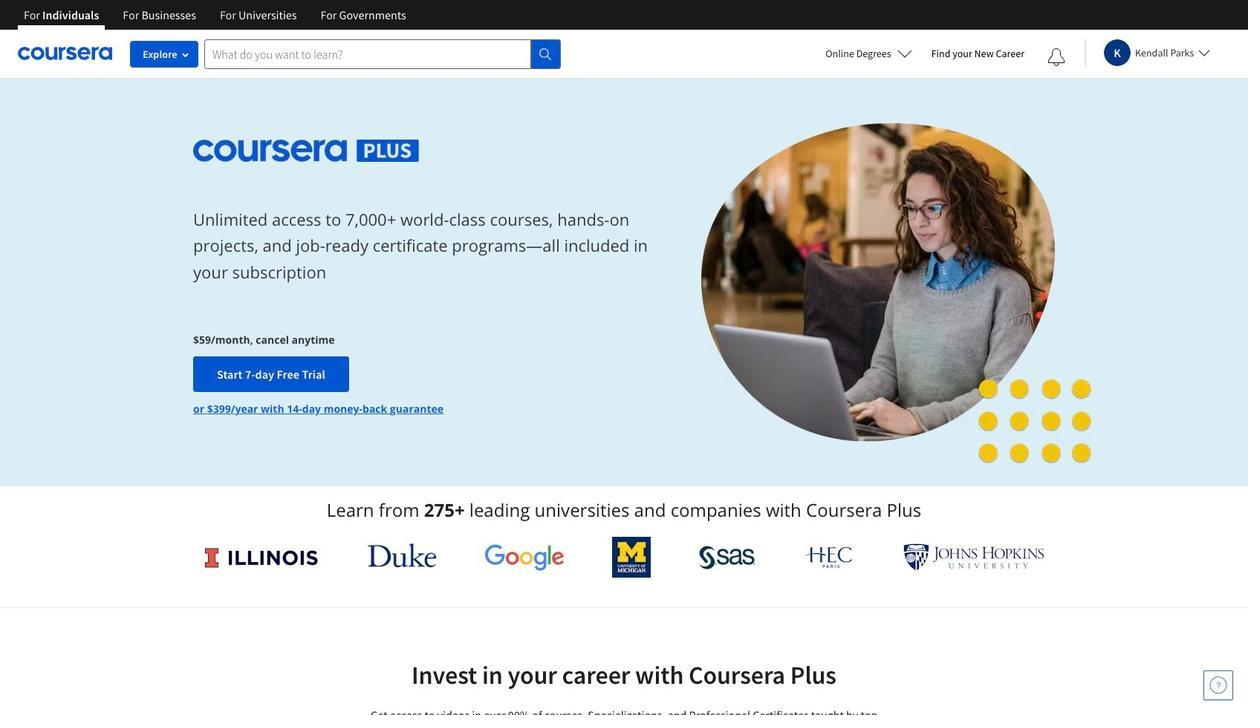 Task type: vqa. For each thing, say whether or not it's contained in the screenshot.
TUITION & FINANCING link
no



Task type: locate. For each thing, give the bounding box(es) containing it.
university of michigan image
[[612, 537, 651, 578]]

hec paris image
[[804, 542, 856, 573]]

banner navigation
[[12, 0, 418, 30]]

help center image
[[1210, 677, 1228, 695]]

johns hopkins university image
[[904, 544, 1045, 571]]

None search field
[[204, 39, 561, 69]]



Task type: describe. For each thing, give the bounding box(es) containing it.
coursera image
[[18, 42, 112, 66]]

What do you want to learn? text field
[[204, 39, 531, 69]]

google image
[[484, 544, 565, 571]]

sas image
[[699, 546, 756, 570]]

university of illinois at urbana-champaign image
[[204, 546, 320, 570]]

duke university image
[[368, 544, 436, 568]]

coursera plus image
[[193, 140, 419, 162]]



